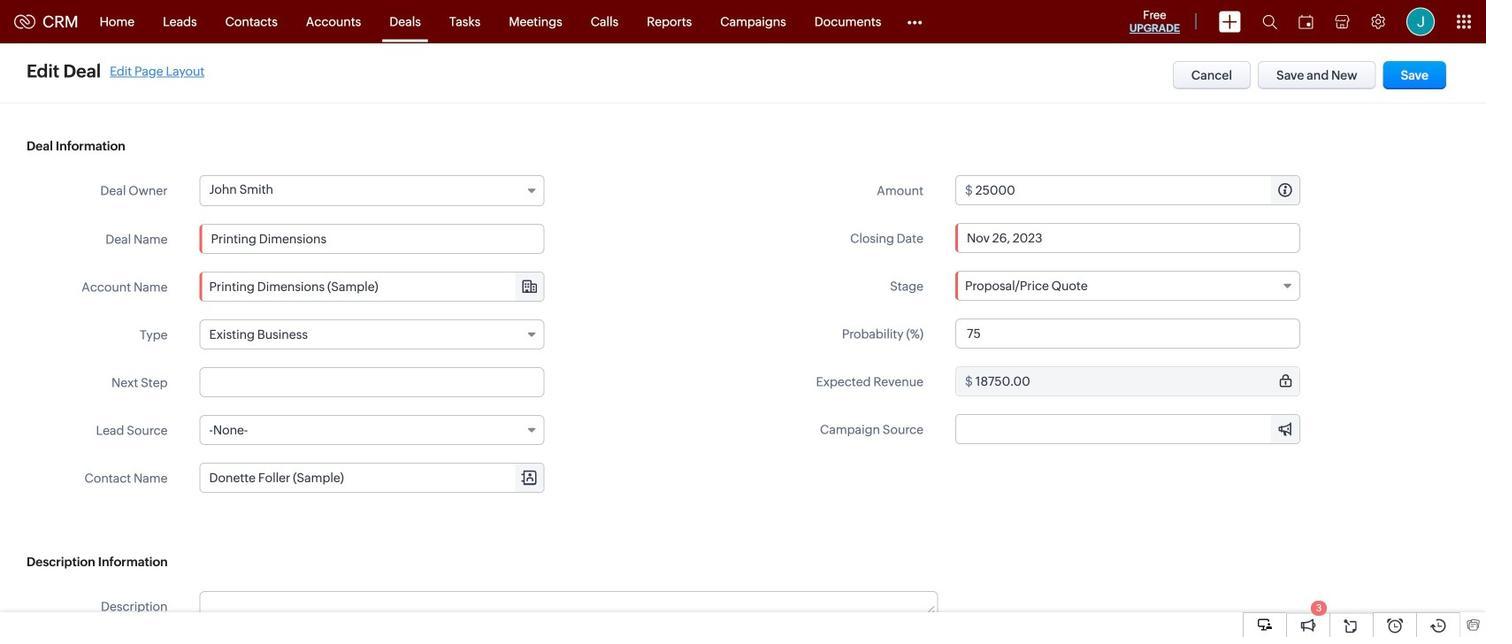 Task type: describe. For each thing, give the bounding box(es) containing it.
calendar image
[[1299, 15, 1314, 29]]

Other Modules field
[[896, 8, 934, 36]]

search element
[[1252, 0, 1288, 43]]

logo image
[[14, 15, 35, 29]]

profile element
[[1396, 0, 1446, 43]]



Task type: vqa. For each thing, say whether or not it's contained in the screenshot.
NAVIGATION
no



Task type: locate. For each thing, give the bounding box(es) containing it.
None text field
[[956, 319, 1301, 349], [200, 367, 545, 397], [976, 367, 1300, 396], [956, 319, 1301, 349], [200, 367, 545, 397], [976, 367, 1300, 396]]

search image
[[1263, 14, 1278, 29]]

None field
[[956, 271, 1301, 301], [200, 273, 544, 301], [200, 319, 545, 350], [200, 415, 545, 445], [957, 415, 1300, 443], [200, 464, 544, 492], [956, 271, 1301, 301], [200, 273, 544, 301], [200, 319, 545, 350], [200, 415, 545, 445], [957, 415, 1300, 443], [200, 464, 544, 492]]

MMM D, YYYY text field
[[956, 223, 1301, 253]]

None text field
[[976, 176, 1300, 204], [200, 224, 545, 254], [957, 415, 1300, 443], [200, 592, 938, 620], [976, 176, 1300, 204], [200, 224, 545, 254], [957, 415, 1300, 443], [200, 592, 938, 620]]

profile image
[[1407, 8, 1435, 36]]

create menu image
[[1219, 11, 1241, 32]]

create menu element
[[1209, 0, 1252, 43]]



